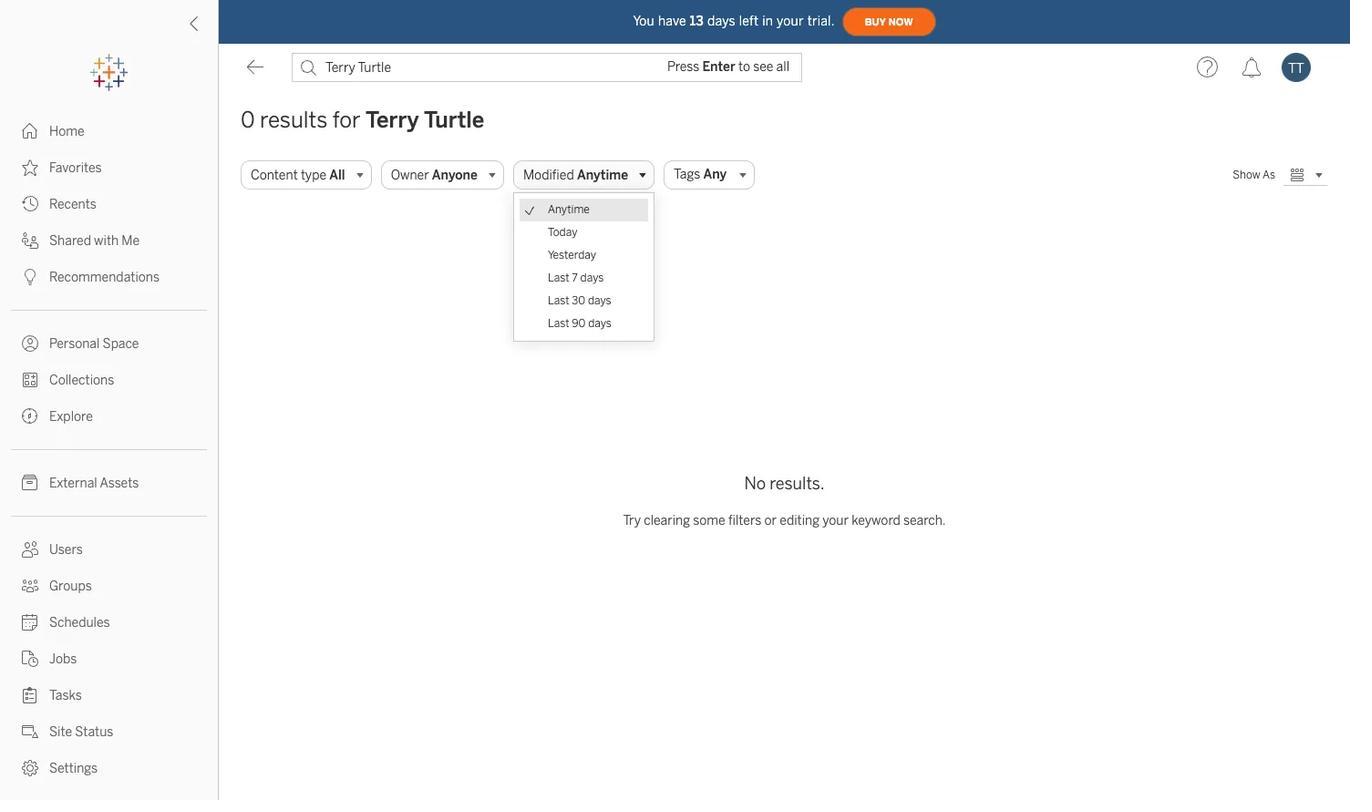 Task type: describe. For each thing, give the bounding box(es) containing it.
personal
[[49, 336, 100, 352]]

personal space
[[49, 336, 139, 352]]

clearing
[[644, 513, 690, 529]]

terry
[[365, 107, 419, 133]]

site
[[49, 725, 72, 740]]

shared
[[49, 233, 91, 249]]

recommendations
[[49, 270, 160, 285]]

30
[[572, 294, 585, 307]]

search.
[[903, 513, 946, 529]]

recents
[[49, 197, 96, 212]]

modified anytime
[[523, 167, 628, 183]]

schedules link
[[0, 604, 218, 641]]

results
[[260, 107, 328, 133]]

owner anyone
[[391, 167, 478, 183]]

by text only_f5he34f image for site status
[[22, 724, 38, 740]]

personal space link
[[0, 325, 218, 362]]

turtle
[[424, 107, 484, 133]]

favorites link
[[0, 150, 218, 186]]

days for last 90 days
[[588, 317, 612, 330]]

last for last 7 days
[[548, 272, 569, 284]]

by text only_f5he34f image for jobs
[[22, 651, 38, 667]]

home
[[49, 124, 85, 139]]

have
[[658, 13, 686, 29]]

home link
[[0, 113, 218, 150]]

external assets
[[49, 476, 139, 491]]

groups link
[[0, 568, 218, 604]]

show
[[1233, 169, 1260, 181]]

tags any
[[674, 167, 727, 182]]

tasks link
[[0, 677, 218, 714]]

shared with me
[[49, 233, 140, 249]]

content type all
[[251, 167, 345, 183]]

settings link
[[0, 750, 218, 787]]

or
[[764, 513, 777, 529]]

by text only_f5he34f image for home
[[22, 123, 38, 139]]

by text only_f5he34f image for groups
[[22, 578, 38, 594]]

90
[[572, 317, 586, 330]]

some
[[693, 513, 725, 529]]

0 vertical spatial anytime
[[577, 167, 628, 183]]

site status link
[[0, 714, 218, 750]]

by text only_f5he34f image for collections
[[22, 372, 38, 388]]

type
[[301, 167, 326, 183]]

show as
[[1233, 169, 1275, 181]]

try
[[623, 513, 641, 529]]

by text only_f5he34f image for settings
[[22, 760, 38, 777]]

last 90 days
[[548, 317, 612, 330]]

by text only_f5he34f image for personal space
[[22, 335, 38, 352]]

by text only_f5he34f image for favorites
[[22, 160, 38, 176]]

by text only_f5he34f image for recommendations
[[22, 269, 38, 285]]

assets
[[100, 476, 139, 491]]

groups
[[49, 579, 92, 594]]

no results.
[[744, 474, 825, 494]]

buy now button
[[842, 7, 936, 36]]

last 7 days
[[548, 272, 604, 284]]

Search for views, metrics, workbooks, and more text field
[[292, 53, 802, 82]]

buy now
[[865, 16, 913, 28]]

list box inside filter bar 'region'
[[514, 193, 654, 341]]

recommendations link
[[0, 259, 218, 295]]

anyone
[[432, 167, 478, 183]]

try clearing some filters or editing your keyword search.
[[623, 513, 946, 529]]

yesterday
[[548, 249, 596, 262]]



Task type: locate. For each thing, give the bounding box(es) containing it.
by text only_f5he34f image inside jobs link
[[22, 651, 38, 667]]

days for last 30 days
[[588, 294, 611, 307]]

now
[[889, 16, 913, 28]]

users
[[49, 542, 83, 558]]

days right 90
[[588, 317, 612, 330]]

by text only_f5he34f image inside external assets link
[[22, 475, 38, 491]]

by text only_f5he34f image left "external"
[[22, 475, 38, 491]]

anytime right modified at the left top of the page
[[577, 167, 628, 183]]

13
[[690, 13, 704, 29]]

site status
[[49, 725, 113, 740]]

by text only_f5he34f image inside 'schedules' link
[[22, 614, 38, 631]]

1 by text only_f5he34f image from the top
[[22, 160, 38, 176]]

by text only_f5he34f image inside users link
[[22, 541, 38, 558]]

last left 30
[[548, 294, 569, 307]]

anytime
[[577, 167, 628, 183], [548, 203, 590, 216]]

your inside no results. status
[[823, 513, 849, 529]]

8 by text only_f5he34f image from the top
[[22, 724, 38, 740]]

2 last from the top
[[548, 294, 569, 307]]

by text only_f5he34f image inside personal space link
[[22, 335, 38, 352]]

1 horizontal spatial your
[[823, 513, 849, 529]]

schedules
[[49, 615, 110, 631]]

0 horizontal spatial your
[[777, 13, 804, 29]]

tags
[[674, 167, 700, 182]]

main region
[[219, 91, 1350, 800]]

by text only_f5he34f image inside groups link
[[22, 578, 38, 594]]

your
[[777, 13, 804, 29], [823, 513, 849, 529]]

by text only_f5he34f image inside recommendations link
[[22, 269, 38, 285]]

by text only_f5he34f image left explore
[[22, 408, 38, 425]]

0 results for terry turtle
[[241, 107, 484, 133]]

by text only_f5he34f image inside site status link
[[22, 724, 38, 740]]

by text only_f5he34f image left personal
[[22, 335, 38, 352]]

days right 13
[[707, 13, 735, 29]]

left
[[739, 13, 759, 29]]

2 by text only_f5he34f image from the top
[[22, 196, 38, 212]]

7 by text only_f5he34f image from the top
[[22, 687, 38, 704]]

modified
[[523, 167, 574, 183]]

with
[[94, 233, 119, 249]]

results.
[[770, 474, 825, 494]]

last for last 30 days
[[548, 294, 569, 307]]

3 by text only_f5he34f image from the top
[[22, 269, 38, 285]]

list box
[[514, 193, 654, 341]]

last 30 days
[[548, 294, 611, 307]]

by text only_f5he34f image left groups
[[22, 578, 38, 594]]

navigation panel element
[[0, 55, 218, 787]]

by text only_f5he34f image for recents
[[22, 196, 38, 212]]

external assets link
[[0, 465, 218, 501]]

by text only_f5he34f image for explore
[[22, 408, 38, 425]]

filters
[[728, 513, 762, 529]]

by text only_f5he34f image inside "recents" link
[[22, 196, 38, 212]]

recents link
[[0, 186, 218, 222]]

users link
[[0, 531, 218, 568]]

by text only_f5he34f image left tasks in the bottom of the page
[[22, 687, 38, 704]]

by text only_f5he34f image
[[22, 123, 38, 139], [22, 232, 38, 249], [22, 269, 38, 285], [22, 335, 38, 352], [22, 475, 38, 491], [22, 578, 38, 594], [22, 687, 38, 704], [22, 760, 38, 777]]

2 by text only_f5he34f image from the top
[[22, 232, 38, 249]]

by text only_f5he34f image inside 'explore' link
[[22, 408, 38, 425]]

me
[[122, 233, 140, 249]]

filter bar region
[[241, 160, 1225, 342]]

by text only_f5he34f image left jobs
[[22, 651, 38, 667]]

by text only_f5he34f image for shared with me
[[22, 232, 38, 249]]

your for editing
[[823, 513, 849, 529]]

4 by text only_f5he34f image from the top
[[22, 408, 38, 425]]

by text only_f5he34f image left users
[[22, 541, 38, 558]]

no results. status
[[623, 472, 946, 545]]

explore link
[[0, 398, 218, 435]]

2 vertical spatial last
[[548, 317, 569, 330]]

6 by text only_f5he34f image from the top
[[22, 578, 38, 594]]

list box containing anytime
[[514, 193, 654, 341]]

by text only_f5he34f image left favorites
[[22, 160, 38, 176]]

settings
[[49, 761, 98, 777]]

owner
[[391, 167, 429, 183]]

by text only_f5he34f image left 'recents'
[[22, 196, 38, 212]]

main navigation. press the up and down arrow keys to access links. element
[[0, 113, 218, 787]]

jobs link
[[0, 641, 218, 677]]

tasks
[[49, 688, 82, 704]]

you have 13 days left in your trial.
[[633, 13, 835, 29]]

1 last from the top
[[548, 272, 569, 284]]

your right the editing
[[823, 513, 849, 529]]

4 by text only_f5he34f image from the top
[[22, 335, 38, 352]]

no
[[744, 474, 766, 494]]

status
[[75, 725, 113, 740]]

5 by text only_f5he34f image from the top
[[22, 475, 38, 491]]

collections link
[[0, 362, 218, 398]]

by text only_f5he34f image left schedules
[[22, 614, 38, 631]]

editing
[[780, 513, 820, 529]]

content
[[251, 167, 298, 183]]

5 by text only_f5he34f image from the top
[[22, 541, 38, 558]]

favorites
[[49, 160, 102, 176]]

days for last 7 days
[[580, 272, 604, 284]]

1 vertical spatial anytime
[[548, 203, 590, 216]]

days
[[707, 13, 735, 29], [580, 272, 604, 284], [588, 294, 611, 307], [588, 317, 612, 330]]

last left 7
[[548, 272, 569, 284]]

anytime up today
[[548, 203, 590, 216]]

last
[[548, 272, 569, 284], [548, 294, 569, 307], [548, 317, 569, 330]]

0 vertical spatial your
[[777, 13, 804, 29]]

7 by text only_f5he34f image from the top
[[22, 651, 38, 667]]

7
[[572, 272, 578, 284]]

by text only_f5he34f image for tasks
[[22, 687, 38, 704]]

buy
[[865, 16, 886, 28]]

days right 7
[[580, 272, 604, 284]]

by text only_f5he34f image left settings
[[22, 760, 38, 777]]

you
[[633, 13, 654, 29]]

3 by text only_f5he34f image from the top
[[22, 372, 38, 388]]

by text only_f5he34f image inside shared with me link
[[22, 232, 38, 249]]

today
[[548, 226, 577, 239]]

by text only_f5he34f image for schedules
[[22, 614, 38, 631]]

your right 'in'
[[777, 13, 804, 29]]

last for last 90 days
[[548, 317, 569, 330]]

collections
[[49, 373, 114, 388]]

0 vertical spatial last
[[548, 272, 569, 284]]

1 vertical spatial your
[[823, 513, 849, 529]]

by text only_f5he34f image inside collections link
[[22, 372, 38, 388]]

explore
[[49, 409, 93, 425]]

by text only_f5he34f image for users
[[22, 541, 38, 558]]

by text only_f5he34f image left shared
[[22, 232, 38, 249]]

in
[[762, 13, 773, 29]]

your for in
[[777, 13, 804, 29]]

external
[[49, 476, 97, 491]]

for
[[332, 107, 361, 133]]

0
[[241, 107, 255, 133]]

8 by text only_f5he34f image from the top
[[22, 760, 38, 777]]

1 by text only_f5he34f image from the top
[[22, 123, 38, 139]]

days right 30
[[588, 294, 611, 307]]

by text only_f5he34f image left site
[[22, 724, 38, 740]]

1 vertical spatial last
[[548, 294, 569, 307]]

trial.
[[807, 13, 835, 29]]

by text only_f5he34f image left home
[[22, 123, 38, 139]]

by text only_f5he34f image for external assets
[[22, 475, 38, 491]]

keyword
[[852, 513, 901, 529]]

by text only_f5he34f image inside the tasks link
[[22, 687, 38, 704]]

by text only_f5he34f image
[[22, 160, 38, 176], [22, 196, 38, 212], [22, 372, 38, 388], [22, 408, 38, 425], [22, 541, 38, 558], [22, 614, 38, 631], [22, 651, 38, 667], [22, 724, 38, 740]]

all
[[329, 167, 345, 183]]

as
[[1263, 169, 1275, 181]]

last left 90
[[548, 317, 569, 330]]

6 by text only_f5he34f image from the top
[[22, 614, 38, 631]]

by text only_f5he34f image inside favorites link
[[22, 160, 38, 176]]

3 last from the top
[[548, 317, 569, 330]]

space
[[103, 336, 139, 352]]

by text only_f5he34f image inside home link
[[22, 123, 38, 139]]

jobs
[[49, 652, 77, 667]]

by text only_f5he34f image left recommendations
[[22, 269, 38, 285]]

any
[[703, 167, 727, 182]]

by text only_f5he34f image left collections
[[22, 372, 38, 388]]

shared with me link
[[0, 222, 218, 259]]

by text only_f5he34f image inside settings link
[[22, 760, 38, 777]]



Task type: vqa. For each thing, say whether or not it's contained in the screenshot.
Sales Target.xlsx link's "Microsoft Excel"
no



